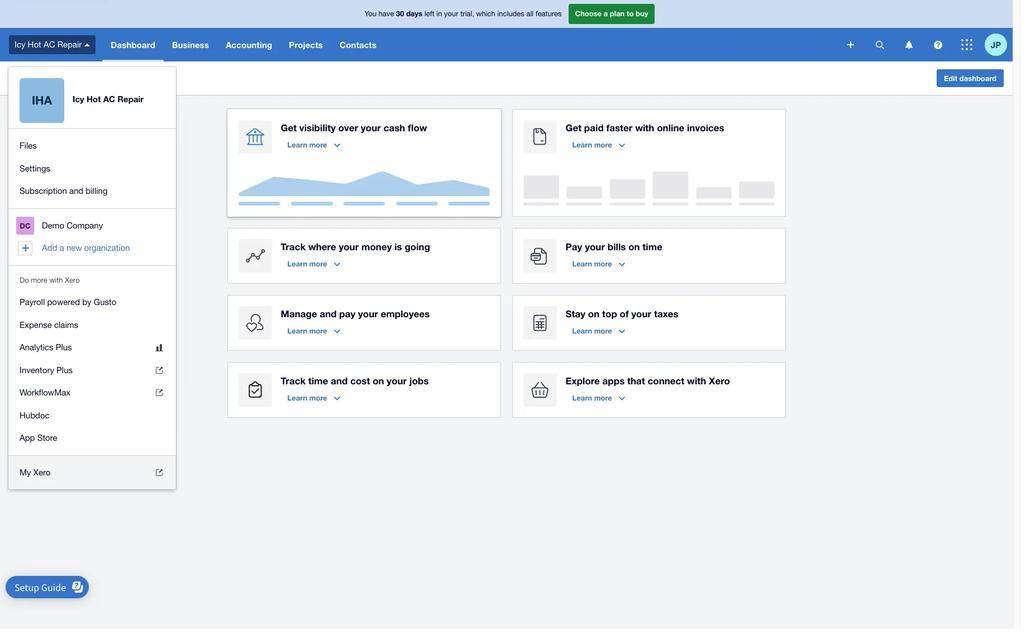 Task type: describe. For each thing, give the bounding box(es) containing it.
track where your money is going
[[281, 241, 431, 253]]

edit dashboard button
[[937, 69, 1005, 87]]

employees
[[381, 308, 430, 320]]

demo company
[[42, 221, 103, 230]]

claims
[[54, 320, 78, 330]]

taxes icon image
[[524, 306, 557, 340]]

files link
[[8, 135, 176, 157]]

app store link
[[8, 427, 176, 450]]

subscription
[[20, 186, 67, 196]]

business
[[172, 40, 209, 50]]

left
[[425, 10, 435, 18]]

ac inside popup button
[[44, 40, 55, 49]]

app store
[[20, 433, 57, 443]]

iha
[[32, 93, 52, 107]]

add
[[42, 243, 57, 253]]

payroll powered by gusto link
[[8, 291, 176, 314]]

a for new
[[60, 243, 64, 253]]

learn more for visibility
[[288, 140, 327, 149]]

subscription and billing link
[[8, 180, 176, 203]]

contacts button
[[332, 28, 385, 61]]

stay
[[566, 308, 586, 320]]

cost
[[351, 375, 370, 387]]

you
[[365, 10, 377, 18]]

expense
[[20, 320, 52, 330]]

track money icon image
[[238, 239, 272, 273]]

dashboard
[[111, 40, 155, 50]]

projects
[[289, 40, 323, 50]]

where
[[309, 241, 336, 253]]

icy hot ac repair button
[[0, 28, 102, 61]]

more for track time and cost on your jobs
[[310, 394, 327, 403]]

demo company link
[[8, 214, 176, 237]]

add a new organization
[[42, 243, 130, 253]]

workflowmax
[[20, 388, 70, 397]]

online
[[658, 122, 685, 134]]

group inside iha banner
[[8, 129, 176, 208]]

plan
[[610, 9, 625, 18]]

trial,
[[461, 10, 475, 18]]

hubdoc
[[20, 411, 50, 420]]

2 vertical spatial with
[[688, 375, 707, 387]]

learn for where
[[288, 259, 308, 268]]

add-ons icon image
[[524, 373, 557, 407]]

learn for on
[[573, 326, 593, 335]]

1 horizontal spatial time
[[643, 241, 663, 253]]

edit dashboard
[[945, 74, 997, 83]]

apps
[[603, 375, 625, 387]]

learn more button for visibility
[[281, 136, 347, 154]]

gusto
[[94, 297, 116, 307]]

jp
[[992, 39, 1002, 49]]

dashboard
[[960, 74, 997, 83]]

company
[[67, 221, 103, 230]]

learn more button for on
[[566, 322, 632, 340]]

of
[[620, 308, 629, 320]]

explore apps that connect with xero
[[566, 375, 731, 387]]

manage
[[281, 308, 317, 320]]

projects icon image
[[238, 373, 272, 407]]

track for track time and cost on your jobs
[[281, 375, 306, 387]]

icy inside popup button
[[15, 40, 25, 49]]

over
[[339, 122, 359, 134]]

xero inside my xero link
[[33, 468, 50, 477]]

app
[[20, 433, 35, 443]]

inventory
[[20, 365, 54, 375]]

features
[[536, 10, 562, 18]]

organization
[[84, 243, 130, 253]]

learn more button for time
[[281, 389, 347, 407]]

learn more for apps
[[573, 394, 613, 403]]

new
[[66, 243, 82, 253]]

more for get paid faster with online invoices
[[595, 140, 613, 149]]

my xero link
[[8, 461, 176, 484]]

manage and pay your employees
[[281, 308, 430, 320]]

cash
[[384, 122, 406, 134]]

2 vertical spatial ac
[[103, 94, 115, 104]]

banking icon image
[[238, 120, 272, 154]]

learn more for where
[[288, 259, 327, 268]]

1 vertical spatial ac
[[44, 72, 57, 84]]

workflowmax link
[[8, 382, 176, 404]]

bills
[[608, 241, 626, 253]]

analytics plus
[[20, 343, 72, 352]]

payroll
[[20, 297, 45, 307]]

learn more button for apps
[[566, 389, 632, 407]]

to
[[627, 9, 634, 18]]

learn more button for where
[[281, 255, 347, 273]]

learn more for on
[[573, 326, 613, 335]]

more for stay on top of your taxes
[[595, 326, 613, 335]]

all
[[527, 10, 534, 18]]

my xero
[[20, 468, 50, 477]]

expense claims link
[[8, 314, 176, 337]]

2 vertical spatial on
[[373, 375, 384, 387]]

jp button
[[986, 28, 1014, 61]]

choose
[[576, 9, 602, 18]]

that
[[628, 375, 646, 387]]

days
[[407, 9, 423, 18]]

more for track where your money is going
[[310, 259, 327, 268]]

paid
[[585, 122, 604, 134]]

more for pay your bills on time
[[595, 259, 613, 268]]

learn more for and
[[288, 326, 327, 335]]

pay
[[566, 241, 583, 253]]

taxes
[[655, 308, 679, 320]]

choose a plan to buy
[[576, 9, 649, 18]]

expense claims
[[20, 320, 78, 330]]

analytics
[[20, 343, 53, 352]]

going
[[405, 241, 431, 253]]

you have 30 days left in your trial, which includes all features
[[365, 9, 562, 18]]

1 vertical spatial on
[[589, 308, 600, 320]]

learn more for time
[[288, 394, 327, 403]]

1 vertical spatial repair
[[60, 72, 90, 84]]

in
[[437, 10, 442, 18]]

2 vertical spatial icy hot ac repair
[[73, 94, 144, 104]]

hot inside popup button
[[28, 40, 41, 49]]

get for get visibility over your cash flow
[[281, 122, 297, 134]]

projects button
[[281, 28, 332, 61]]

and for manage
[[320, 308, 337, 320]]

visibility
[[300, 122, 336, 134]]

get visibility over your cash flow
[[281, 122, 428, 134]]

navigation containing demo company
[[8, 209, 176, 265]]

employees icon image
[[238, 306, 272, 340]]



Task type: vqa. For each thing, say whether or not it's contained in the screenshot.
1099 Report
no



Task type: locate. For each thing, give the bounding box(es) containing it.
1 vertical spatial a
[[60, 243, 64, 253]]

learn more down the track time and cost on your jobs
[[288, 394, 327, 403]]

more down where
[[310, 259, 327, 268]]

your
[[444, 10, 459, 18], [361, 122, 381, 134], [339, 241, 359, 253], [585, 241, 605, 253], [358, 308, 378, 320], [632, 308, 652, 320], [387, 375, 407, 387]]

learn down manage
[[288, 326, 308, 335]]

buy
[[636, 9, 649, 18]]

edit
[[945, 74, 958, 83]]

learn more down the paid
[[573, 140, 613, 149]]

1 vertical spatial track
[[281, 375, 306, 387]]

learn more down where
[[288, 259, 327, 268]]

hot
[[28, 40, 41, 49], [25, 72, 41, 84], [87, 94, 101, 104]]

0 vertical spatial icy hot ac repair
[[15, 40, 82, 49]]

inventory plus
[[20, 365, 73, 375]]

time
[[643, 241, 663, 253], [309, 375, 328, 387]]

1 vertical spatial xero
[[709, 375, 731, 387]]

0 horizontal spatial time
[[309, 375, 328, 387]]

2 vertical spatial and
[[331, 375, 348, 387]]

powered
[[47, 297, 80, 307]]

svg image inside icy hot ac repair popup button
[[85, 43, 90, 46]]

learn right track money icon
[[288, 259, 308, 268]]

track left where
[[281, 241, 306, 253]]

icy hot ac repair inside popup button
[[15, 40, 82, 49]]

1 horizontal spatial a
[[604, 9, 608, 18]]

1 horizontal spatial on
[[589, 308, 600, 320]]

more down the paid
[[595, 140, 613, 149]]

plus for inventory plus
[[57, 365, 73, 375]]

2 track from the top
[[281, 375, 306, 387]]

learn for and
[[288, 326, 308, 335]]

top
[[603, 308, 618, 320]]

plus for analytics plus
[[56, 343, 72, 352]]

learn for your
[[573, 259, 593, 268]]

1 vertical spatial with
[[49, 276, 63, 284]]

get for get paid faster with online invoices
[[566, 122, 582, 134]]

more for get visibility over your cash flow
[[310, 140, 327, 149]]

settings link
[[8, 157, 176, 180]]

learn more button for and
[[281, 322, 347, 340]]

and left pay
[[320, 308, 337, 320]]

repair inside popup button
[[57, 40, 82, 49]]

learn for visibility
[[288, 140, 308, 149]]

1 horizontal spatial xero
[[65, 276, 80, 284]]

0 vertical spatial time
[[643, 241, 663, 253]]

learn more button down where
[[281, 255, 347, 273]]

learn more button for your
[[566, 255, 632, 273]]

xero up payroll powered by gusto
[[65, 276, 80, 284]]

repair
[[57, 40, 82, 49], [60, 72, 90, 84], [118, 94, 144, 104]]

navigation containing dashboard
[[102, 28, 840, 61]]

learn more down pay
[[573, 259, 613, 268]]

banking preview line graph image
[[238, 172, 490, 206]]

1 vertical spatial plus
[[57, 365, 73, 375]]

learn more for paid
[[573, 140, 613, 149]]

a for plan
[[604, 9, 608, 18]]

0 vertical spatial a
[[604, 9, 608, 18]]

and
[[69, 186, 83, 196], [320, 308, 337, 320], [331, 375, 348, 387]]

learn for time
[[288, 394, 308, 403]]

ac
[[44, 40, 55, 49], [44, 72, 57, 84], [103, 94, 115, 104]]

get left the paid
[[566, 122, 582, 134]]

learn more button for paid
[[566, 136, 632, 154]]

0 horizontal spatial xero
[[33, 468, 50, 477]]

more
[[310, 140, 327, 149], [595, 140, 613, 149], [310, 259, 327, 268], [595, 259, 613, 268], [31, 276, 47, 284], [310, 326, 327, 335], [595, 326, 613, 335], [310, 394, 327, 403], [595, 394, 613, 403]]

faster
[[607, 122, 633, 134]]

more down the top
[[595, 326, 613, 335]]

by
[[82, 297, 91, 307]]

0 horizontal spatial on
[[373, 375, 384, 387]]

time left cost
[[309, 375, 328, 387]]

learn for paid
[[573, 140, 593, 149]]

more right do
[[31, 276, 47, 284]]

1 get from the left
[[281, 122, 297, 134]]

invoices preview bar graph image
[[524, 172, 775, 206]]

2 get from the left
[[566, 122, 582, 134]]

learn more button down the paid
[[566, 136, 632, 154]]

learn down the stay
[[573, 326, 593, 335]]

do more with xero group
[[8, 286, 176, 455]]

pay your bills on time
[[566, 241, 663, 253]]

with up powered
[[49, 276, 63, 284]]

2 vertical spatial xero
[[33, 468, 50, 477]]

flow
[[408, 122, 428, 134]]

learn down visibility at the top left of the page
[[288, 140, 308, 149]]

0 vertical spatial ac
[[44, 40, 55, 49]]

plus down claims
[[56, 343, 72, 352]]

stay on top of your taxes
[[566, 308, 679, 320]]

payroll powered by gusto
[[20, 297, 116, 307]]

a
[[604, 9, 608, 18], [60, 243, 64, 253]]

invoices
[[688, 122, 725, 134]]

learn more down manage
[[288, 326, 327, 335]]

learn more button down apps
[[566, 389, 632, 407]]

plus right inventory
[[57, 365, 73, 375]]

more down the track time and cost on your jobs
[[310, 394, 327, 403]]

1 vertical spatial navigation
[[8, 209, 176, 265]]

xero right my at the bottom of page
[[33, 468, 50, 477]]

business button
[[164, 28, 218, 61]]

contacts
[[340, 40, 377, 50]]

with
[[636, 122, 655, 134], [49, 276, 63, 284], [688, 375, 707, 387]]

1 vertical spatial hot
[[25, 72, 41, 84]]

2 horizontal spatial xero
[[709, 375, 731, 387]]

track time and cost on your jobs
[[281, 375, 429, 387]]

learn more for your
[[573, 259, 613, 268]]

0 vertical spatial hot
[[28, 40, 41, 49]]

files
[[20, 141, 37, 150]]

1 horizontal spatial get
[[566, 122, 582, 134]]

1 horizontal spatial with
[[636, 122, 655, 134]]

xero right connect
[[709, 375, 731, 387]]

connect
[[648, 375, 685, 387]]

iha banner
[[0, 0, 1014, 490]]

billing
[[86, 186, 108, 196]]

0 vertical spatial track
[[281, 241, 306, 253]]

0 vertical spatial with
[[636, 122, 655, 134]]

learn more down visibility at the top left of the page
[[288, 140, 327, 149]]

learn down explore
[[573, 394, 593, 403]]

more for manage and pay your employees
[[310, 326, 327, 335]]

a right add
[[60, 243, 64, 253]]

hubdoc link
[[8, 404, 176, 427]]

my
[[20, 468, 31, 477]]

learn more button down visibility at the top left of the page
[[281, 136, 347, 154]]

more down manage
[[310, 326, 327, 335]]

learn more button down manage
[[281, 322, 347, 340]]

2 vertical spatial repair
[[118, 94, 144, 104]]

1 vertical spatial icy
[[9, 72, 22, 84]]

more down apps
[[595, 394, 613, 403]]

subscription and billing
[[20, 186, 108, 196]]

1 vertical spatial and
[[320, 308, 337, 320]]

pay
[[340, 308, 356, 320]]

and left billing
[[69, 186, 83, 196]]

track right projects icon
[[281, 375, 306, 387]]

1 vertical spatial icy hot ac repair
[[9, 72, 90, 84]]

2 vertical spatial icy
[[73, 94, 84, 104]]

learn more button down the track time and cost on your jobs
[[281, 389, 347, 407]]

group
[[8, 129, 176, 208]]

jobs
[[410, 375, 429, 387]]

inventory plus link
[[8, 359, 176, 382]]

which
[[477, 10, 496, 18]]

more down pay your bills on time on the right top of the page
[[595, 259, 613, 268]]

get paid faster with online invoices
[[566, 122, 725, 134]]

2 horizontal spatial on
[[629, 241, 640, 253]]

money
[[362, 241, 392, 253]]

more inside iha banner
[[31, 276, 47, 284]]

learn more button down pay your bills on time on the right top of the page
[[566, 255, 632, 273]]

more down visibility at the top left of the page
[[310, 140, 327, 149]]

demo
[[42, 221, 64, 230]]

icy hot ac repair
[[15, 40, 82, 49], [9, 72, 90, 84], [73, 94, 144, 104]]

0 vertical spatial icy
[[15, 40, 25, 49]]

1 track from the top
[[281, 241, 306, 253]]

2 vertical spatial hot
[[87, 94, 101, 104]]

with right connect
[[688, 375, 707, 387]]

have
[[379, 10, 394, 18]]

invoices icon image
[[524, 120, 557, 154]]

learn right projects icon
[[288, 394, 308, 403]]

more for explore apps that connect with xero
[[595, 394, 613, 403]]

a left plan
[[604, 9, 608, 18]]

0 vertical spatial on
[[629, 241, 640, 253]]

a inside "link"
[[60, 243, 64, 253]]

1 vertical spatial time
[[309, 375, 328, 387]]

with right faster
[[636, 122, 655, 134]]

your inside you have 30 days left in your trial, which includes all features
[[444, 10, 459, 18]]

and inside iha banner
[[69, 186, 83, 196]]

0 vertical spatial repair
[[57, 40, 82, 49]]

bills icon image
[[524, 239, 557, 273]]

2 horizontal spatial with
[[688, 375, 707, 387]]

on right bills
[[629, 241, 640, 253]]

explore
[[566, 375, 600, 387]]

svg image
[[934, 41, 943, 49]]

settings
[[20, 164, 50, 173]]

dashboard link
[[102, 28, 164, 61]]

learn for apps
[[573, 394, 593, 403]]

on right cost
[[373, 375, 384, 387]]

icy
[[15, 40, 25, 49], [9, 72, 22, 84], [73, 94, 84, 104]]

0 vertical spatial plus
[[56, 343, 72, 352]]

0 vertical spatial xero
[[65, 276, 80, 284]]

0 horizontal spatial with
[[49, 276, 63, 284]]

store
[[37, 433, 57, 443]]

on
[[629, 241, 640, 253], [589, 308, 600, 320], [373, 375, 384, 387]]

svg image
[[962, 39, 973, 50], [876, 41, 885, 49], [906, 41, 913, 49], [848, 41, 855, 48], [85, 43, 90, 46]]

0 vertical spatial and
[[69, 186, 83, 196]]

and left cost
[[331, 375, 348, 387]]

navigation
[[102, 28, 840, 61], [8, 209, 176, 265]]

learn more down the stay
[[573, 326, 613, 335]]

includes
[[498, 10, 525, 18]]

learn more button down the top
[[566, 322, 632, 340]]

time right bills
[[643, 241, 663, 253]]

learn more
[[288, 140, 327, 149], [573, 140, 613, 149], [288, 259, 327, 268], [573, 259, 613, 268], [288, 326, 327, 335], [573, 326, 613, 335], [288, 394, 327, 403], [573, 394, 613, 403]]

learn more down explore
[[573, 394, 613, 403]]

learn down the paid
[[573, 140, 593, 149]]

0 horizontal spatial a
[[60, 243, 64, 253]]

accounting
[[226, 40, 272, 50]]

track for track where your money is going
[[281, 241, 306, 253]]

and for subscription
[[69, 186, 83, 196]]

on left the top
[[589, 308, 600, 320]]

analytics plus link
[[8, 337, 176, 359]]

learn more button
[[281, 136, 347, 154], [566, 136, 632, 154], [281, 255, 347, 273], [566, 255, 632, 273], [281, 322, 347, 340], [566, 322, 632, 340], [281, 389, 347, 407], [566, 389, 632, 407]]

0 vertical spatial navigation
[[102, 28, 840, 61]]

0 horizontal spatial get
[[281, 122, 297, 134]]

group containing files
[[8, 129, 176, 208]]

with inside iha banner
[[49, 276, 63, 284]]

learn down pay
[[573, 259, 593, 268]]

add a new organization link
[[8, 237, 176, 260]]

get left visibility at the top left of the page
[[281, 122, 297, 134]]



